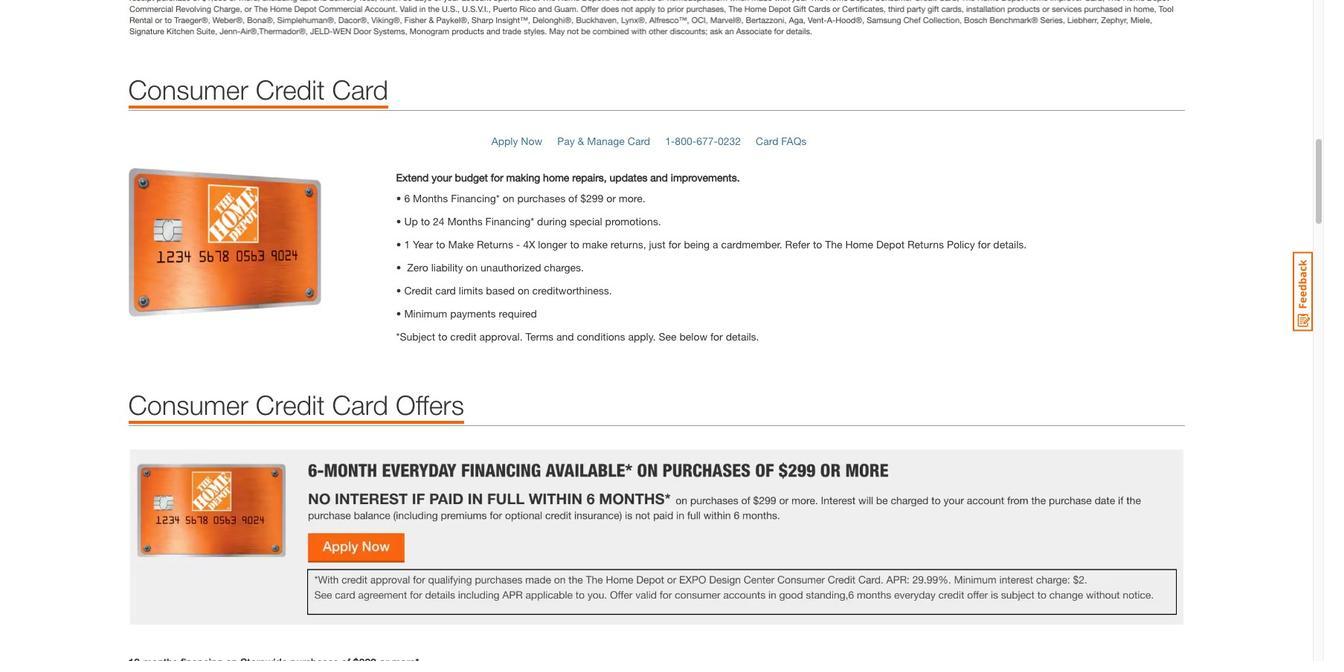 Task type: vqa. For each thing, say whether or not it's contained in the screenshot.
Wall
no



Task type: describe. For each thing, give the bounding box(es) containing it.
• 6
[[396, 192, 410, 205]]

•  zero liability on unauthorized charges.
[[396, 261, 584, 274]]

• 6 months financing* on purchases of $299 or more.
[[396, 192, 646, 205]]

making
[[506, 171, 540, 184]]

cardmember.
[[721, 238, 782, 251]]

$299
[[580, 192, 604, 205]]

consumer credit card image
[[128, 168, 381, 317]]

purchases
[[517, 192, 566, 205]]

budget
[[455, 171, 488, 184]]

for right policy
[[978, 238, 991, 251]]

• credit card limits based on creditworthiness.
[[396, 284, 612, 297]]

677-
[[697, 135, 718, 148]]

• up to 24 months financing* during special promotions.
[[396, 215, 661, 228]]

consumer for consumer credit card offers
[[128, 389, 248, 421]]

longer
[[538, 238, 567, 251]]

a
[[713, 238, 718, 251]]

more.
[[619, 192, 646, 205]]

0 horizontal spatial and
[[557, 331, 574, 343]]

consumer credit card
[[128, 74, 388, 106]]

24
[[433, 215, 445, 228]]

make
[[448, 238, 474, 251]]

extend your budget for making home repairs, updates and improvements.
[[396, 171, 740, 184]]

updates
[[610, 171, 648, 184]]

see
[[659, 331, 677, 343]]

4x
[[523, 238, 535, 251]]

1 vertical spatial financing*
[[486, 215, 534, 228]]

improvements.
[[671, 171, 740, 184]]

for right below
[[710, 331, 723, 343]]

1-
[[665, 135, 675, 148]]

1 vertical spatial months
[[448, 215, 483, 228]]

1 horizontal spatial on
[[503, 192, 514, 205]]

up
[[404, 215, 418, 228]]

credit
[[450, 331, 477, 343]]

offers
[[396, 389, 464, 421]]

returns,
[[611, 238, 646, 251]]

apply now
[[492, 135, 542, 148]]

• minimum
[[396, 307, 447, 320]]

1-800-677-0232
[[665, 135, 741, 148]]

based
[[486, 284, 515, 297]]

of
[[569, 192, 578, 205]]

• minimum payments required
[[396, 307, 537, 320]]

promotions.
[[605, 215, 661, 228]]

1 returns from the left
[[477, 238, 513, 251]]

faqs
[[781, 135, 807, 148]]

• credit
[[396, 284, 432, 297]]

liability
[[431, 261, 463, 274]]

&
[[578, 135, 584, 148]]

or
[[607, 192, 616, 205]]

card faqs link
[[756, 135, 807, 148]]

pay & manage card link
[[557, 135, 650, 148]]

charges.
[[544, 261, 584, 274]]

credit for consumer credit card offers
[[256, 389, 325, 421]]

your
[[432, 171, 452, 184]]

special
[[570, 215, 602, 228]]

1-800-677-0232 link
[[665, 135, 741, 148]]

approval.
[[480, 331, 523, 343]]

credit for consumer credit card
[[256, 74, 325, 106]]

• 1 year to make returns - 4x longer to make returns, just for being a cardmember. refer to the home depot returns policy for details.
[[396, 238, 1027, 251]]



Task type: locate. For each thing, give the bounding box(es) containing it.
save up to $100 today◊ - on your qualifying purchase when you open a new card. not combinable with other discounts. valid now through 1/24/2024. image
[[128, 0, 1185, 37]]

financing* down budget
[[451, 192, 500, 205]]

0232
[[718, 135, 741, 148]]

extend
[[396, 171, 429, 184]]

pay & manage card
[[557, 135, 650, 148]]

home
[[846, 238, 874, 251]]

0 vertical spatial months
[[413, 192, 448, 205]]

1 • from the top
[[396, 215, 401, 228]]

conditions
[[577, 331, 625, 343]]

for
[[491, 171, 503, 184], [669, 238, 681, 251], [978, 238, 991, 251], [710, 331, 723, 343]]

for right budget
[[491, 171, 503, 184]]

just
[[649, 238, 666, 251]]

returns left policy
[[908, 238, 944, 251]]

• for • up to 24 months financing* during special promotions.
[[396, 215, 401, 228]]

6-month everyday financing  available* on purchases of  $299 or more image
[[128, 449, 1185, 625]]

0 vertical spatial on
[[503, 192, 514, 205]]

card faqs
[[756, 135, 807, 148]]

policy
[[947, 238, 975, 251]]

0 vertical spatial •
[[396, 215, 401, 228]]

0 vertical spatial consumer
[[128, 74, 248, 106]]

consumer
[[128, 74, 248, 106], [128, 389, 248, 421]]

terms
[[526, 331, 554, 343]]

*subject
[[396, 331, 435, 343]]

make
[[582, 238, 608, 251]]

• for • 1 year to make returns - 4x longer to make returns, just for being a cardmember. refer to the home depot returns policy for details.
[[396, 238, 401, 251]]

repairs,
[[572, 171, 607, 184]]

and right updates
[[651, 171, 668, 184]]

creditworthiness.
[[532, 284, 612, 297]]

0 horizontal spatial returns
[[477, 238, 513, 251]]

to left 24
[[421, 215, 430, 228]]

1 horizontal spatial details.
[[994, 238, 1027, 251]]

refer
[[785, 238, 810, 251]]

1 vertical spatial on
[[466, 261, 478, 274]]

0 vertical spatial and
[[651, 171, 668, 184]]

800-
[[675, 135, 697, 148]]

pay
[[557, 135, 575, 148]]

required
[[499, 307, 537, 320]]

0 vertical spatial credit
[[256, 74, 325, 106]]

1 vertical spatial details.
[[726, 331, 759, 343]]

below
[[680, 331, 708, 343]]

to left credit
[[438, 331, 448, 343]]

1 vertical spatial consumer
[[128, 389, 248, 421]]

returns left -
[[477, 238, 513, 251]]

manage
[[587, 135, 625, 148]]

financing* up -
[[486, 215, 534, 228]]

card
[[435, 284, 456, 297]]

limits
[[459, 284, 483, 297]]

apply now link
[[492, 135, 542, 148]]

for right just
[[669, 238, 681, 251]]

*subject to credit approval. terms and conditions apply. see below for details.
[[396, 331, 759, 343]]

to left the "make"
[[570, 238, 579, 251]]

-
[[516, 238, 520, 251]]

2 credit from the top
[[256, 389, 325, 421]]

1 consumer from the top
[[128, 74, 248, 106]]

1 credit from the top
[[256, 74, 325, 106]]

year
[[413, 238, 433, 251]]

2 consumer from the top
[[128, 389, 248, 421]]

on up 'limits'
[[466, 261, 478, 274]]

the
[[825, 238, 843, 251]]

• left up
[[396, 215, 401, 228]]

1 horizontal spatial and
[[651, 171, 668, 184]]

to
[[421, 215, 430, 228], [436, 238, 445, 251], [570, 238, 579, 251], [813, 238, 822, 251], [438, 331, 448, 343]]

to left the
[[813, 238, 822, 251]]

1 vertical spatial •
[[396, 238, 401, 251]]

consumer for consumer credit card
[[128, 74, 248, 106]]

and
[[651, 171, 668, 184], [557, 331, 574, 343]]

• left 1
[[396, 238, 401, 251]]

and right terms
[[557, 331, 574, 343]]

apply
[[492, 135, 518, 148]]

2 returns from the left
[[908, 238, 944, 251]]

0 horizontal spatial on
[[466, 261, 478, 274]]

apply.
[[628, 331, 656, 343]]

during
[[537, 215, 567, 228]]

on
[[503, 192, 514, 205], [466, 261, 478, 274], [518, 284, 530, 297]]

details.
[[994, 238, 1027, 251], [726, 331, 759, 343]]

on right the based
[[518, 284, 530, 297]]

payments
[[450, 307, 496, 320]]

financing*
[[451, 192, 500, 205], [486, 215, 534, 228]]

unauthorized
[[481, 261, 541, 274]]

consumer credit card offers
[[128, 389, 464, 421]]

1 horizontal spatial returns
[[908, 238, 944, 251]]

1 vertical spatial credit
[[256, 389, 325, 421]]

now
[[521, 135, 542, 148]]

•
[[396, 215, 401, 228], [396, 238, 401, 251]]

2 horizontal spatial on
[[518, 284, 530, 297]]

months up make
[[448, 215, 483, 228]]

0 vertical spatial details.
[[994, 238, 1027, 251]]

months down your at the left top of the page
[[413, 192, 448, 205]]

2 • from the top
[[396, 238, 401, 251]]

to right year
[[436, 238, 445, 251]]

zero
[[407, 261, 428, 274]]

0 vertical spatial financing*
[[451, 192, 500, 205]]

depot
[[876, 238, 905, 251]]

feedback link image
[[1293, 251, 1313, 332]]

1 vertical spatial and
[[557, 331, 574, 343]]

months
[[413, 192, 448, 205], [448, 215, 483, 228]]

2 vertical spatial on
[[518, 284, 530, 297]]

details. right below
[[726, 331, 759, 343]]

card
[[332, 74, 388, 106], [628, 135, 650, 148], [756, 135, 779, 148], [332, 389, 388, 421]]

home
[[543, 171, 569, 184]]

details. right policy
[[994, 238, 1027, 251]]

credit
[[256, 74, 325, 106], [256, 389, 325, 421]]

1
[[404, 238, 410, 251]]

0 horizontal spatial details.
[[726, 331, 759, 343]]

returns
[[477, 238, 513, 251], [908, 238, 944, 251]]

on down the making
[[503, 192, 514, 205]]

being
[[684, 238, 710, 251]]



